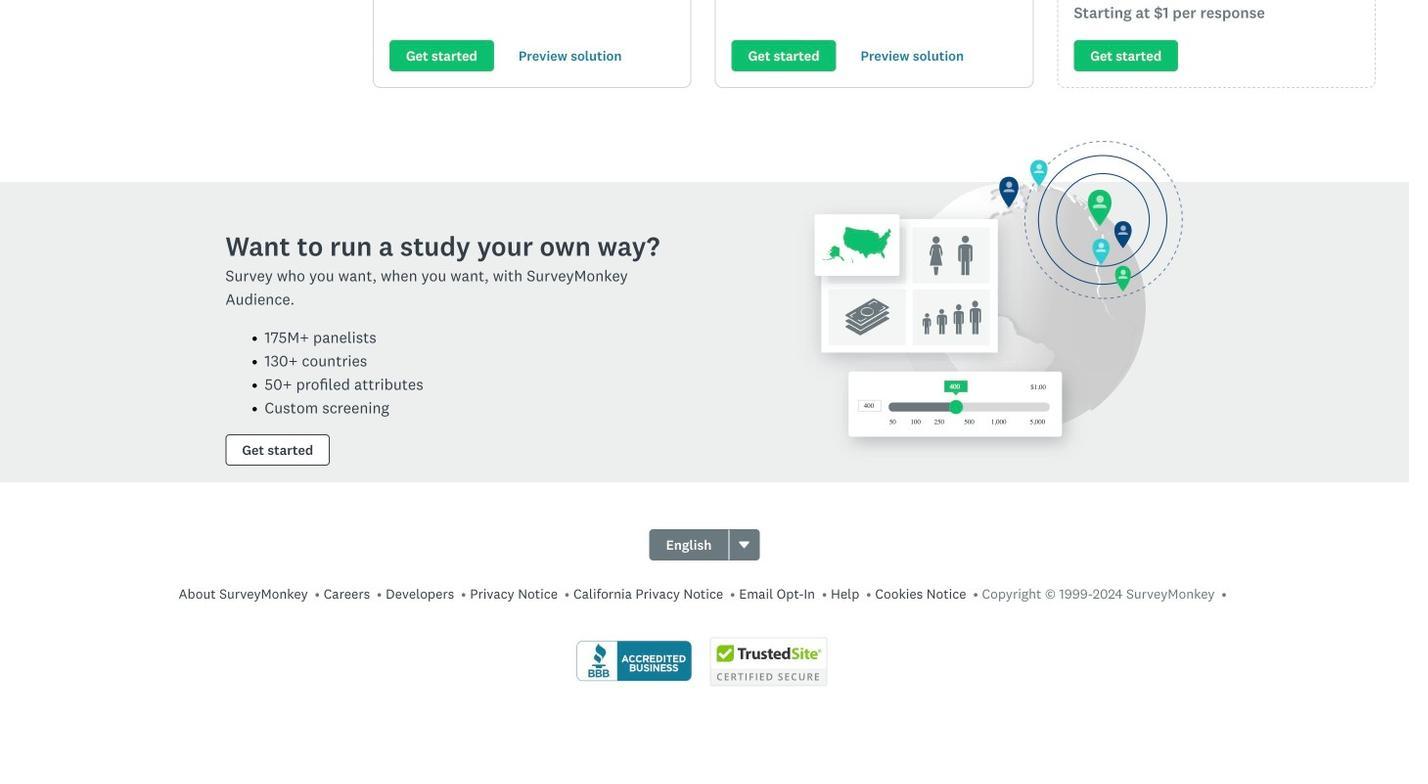 Task type: vqa. For each thing, say whether or not it's contained in the screenshot.
Search image
no



Task type: locate. For each thing, give the bounding box(es) containing it.
group
[[649, 530, 760, 561]]

surveymonkey audience image
[[792, 141, 1184, 467]]

language dropdown image
[[737, 538, 751, 552]]



Task type: describe. For each thing, give the bounding box(es) containing it.
language dropdown image
[[739, 542, 749, 549]]

click to verify bbb accreditation and to see a bbb report. image
[[574, 639, 694, 685]]

trustedsite helps keep you safe from identity theft, credit card fraud, spyware, spam, viruses and online scams image
[[710, 638, 827, 687]]



